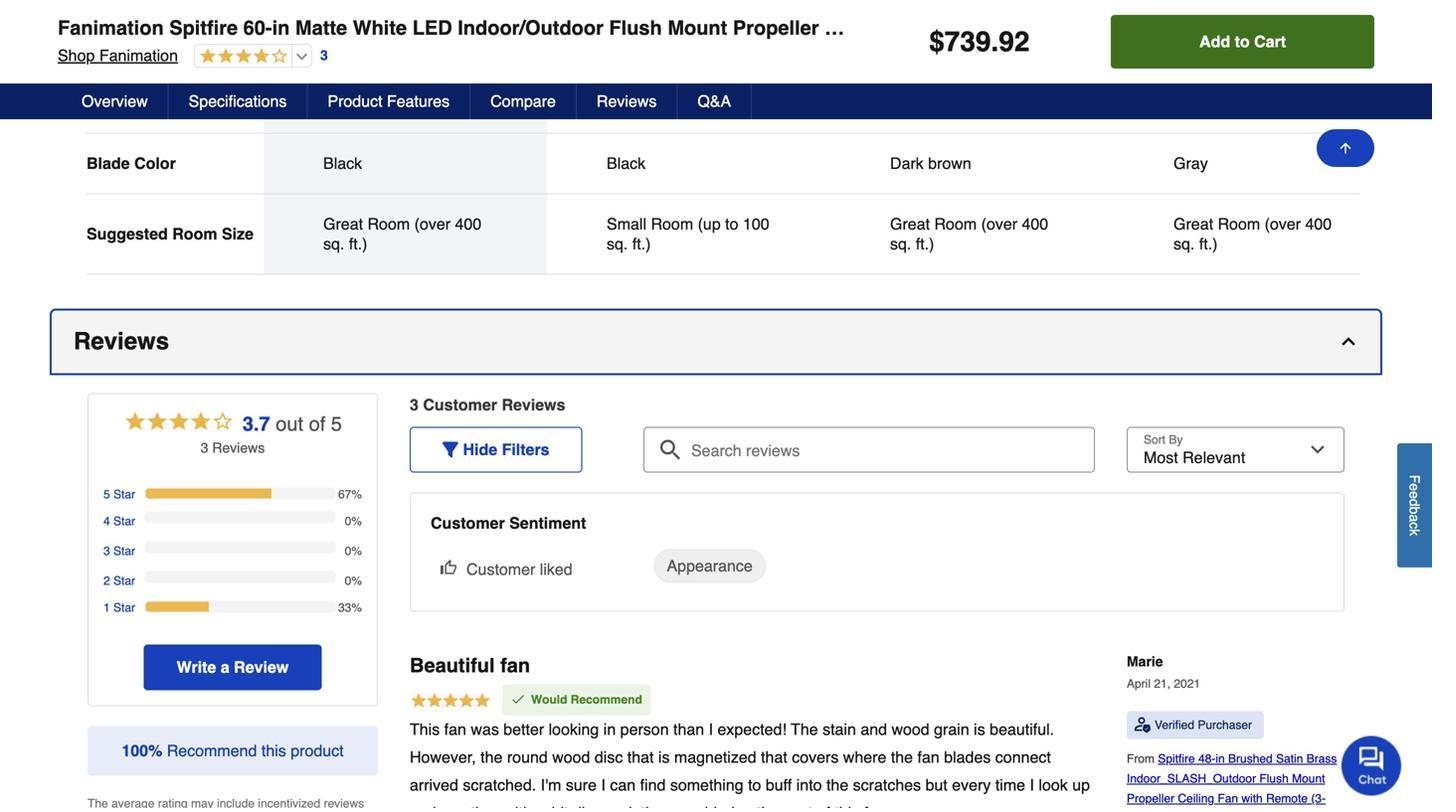 Task type: describe. For each thing, give the bounding box(es) containing it.
customer for customer liked
[[467, 561, 536, 579]]

this inside this fan was better looking in person than i expected! the stain and wood grain is beautiful. however, the round wood disc that is magnetized that covers where the fan blades connect arrived scratched. i'm sure i can find something to buff into the scratches but every time i look up and see them, it's a bit disappointing considering the cost of this fan.
[[835, 804, 860, 809]]

add
[[1200, 32, 1231, 51]]

3 ft.) from the left
[[916, 235, 935, 253]]

3 star
[[103, 545, 135, 559]]

2 (over from the left
[[982, 215, 1018, 233]]

beautiful fan
[[410, 655, 530, 677]]

0 vertical spatial wood
[[892, 721, 930, 739]]

marie april 21, 2021
[[1127, 654, 1201, 691]]

reviews for top reviews button
[[597, 92, 657, 110]]

2 great room (over 400 sq. ft.) cell from the left
[[890, 214, 1055, 254]]

0% for 4 star
[[345, 515, 362, 529]]

satin
[[1277, 753, 1304, 766]]

something
[[670, 777, 744, 795]]

1 vertical spatial 3.7 stars image
[[123, 409, 235, 438]]

indoor/outdoor
[[458, 16, 604, 39]]

400 for 1st great room (over 400 sq. ft.) cell from left
[[455, 215, 482, 233]]

however,
[[410, 749, 476, 767]]

compare button
[[471, 84, 577, 119]]

matte
[[295, 16, 347, 39]]

5 stars image
[[410, 692, 491, 713]]

add to cart
[[1200, 32, 1287, 51]]

5 inside "3.7 out of 5 3 review s"
[[331, 413, 342, 436]]

cost
[[784, 804, 813, 809]]

fan for this
[[444, 721, 467, 739]]

cart
[[1255, 32, 1287, 51]]

fan inside spitfire 48-in brushed satin brass indoor_slash_outdoor flush mount propeller ceiling fan with remote (
[[1218, 792, 1239, 806]]

60-
[[243, 16, 272, 39]]

k
[[1407, 529, 1423, 536]]

mounting
[[87, 33, 158, 51]]

1 vertical spatial reviews button
[[52, 311, 1381, 373]]

black for 1st "black" "cell" from left
[[323, 154, 362, 173]]

2 3 cell from the left
[[607, 93, 771, 113]]

2 horizontal spatial i
[[1030, 777, 1035, 795]]

verified
[[1155, 719, 1195, 733]]

a inside 'write a review' button
[[221, 659, 230, 677]]

mounting type
[[87, 33, 199, 51]]

great for first great room (over 400 sq. ft.) cell from right
[[1174, 215, 1214, 233]]

0 vertical spatial s
[[557, 396, 566, 414]]

flush for first flush mount cell
[[323, 33, 362, 51]]

add to cart button
[[1111, 15, 1375, 69]]

100 inside small room (up to 100 sq. ft.)
[[743, 215, 770, 233]]

1 horizontal spatial and
[[861, 721, 887, 739]]

great for second great room (over 400 sq. ft.) cell from the left
[[890, 215, 930, 233]]

customer sentiment
[[431, 514, 586, 533]]

them,
[[471, 804, 511, 809]]

scratches
[[853, 777, 921, 795]]

beautiful.
[[990, 721, 1055, 739]]

grain
[[934, 721, 970, 739]]

0 horizontal spatial i
[[601, 777, 606, 795]]

1 horizontal spatial is
[[974, 721, 986, 739]]

marie
[[1127, 654, 1164, 670]]

3 inside "3.7 out of 5 3 review s"
[[201, 440, 208, 456]]

verified purchaser icon image
[[1135, 718, 1151, 734]]

product
[[328, 92, 383, 110]]

appearance button
[[654, 550, 766, 583]]

into
[[797, 777, 822, 795]]

can
[[610, 777, 636, 795]]

0 vertical spatial recommend
[[571, 693, 642, 707]]

0 horizontal spatial remote
[[1037, 16, 1110, 39]]

would recommend
[[531, 693, 642, 707]]

0% for 2 star
[[345, 574, 362, 588]]

would
[[531, 693, 568, 707]]

black for 2nd "black" "cell" from the left
[[607, 154, 646, 173]]

1 flush mount cell from the left
[[323, 32, 488, 52]]

dark
[[890, 154, 924, 173]]

product features button
[[308, 84, 471, 119]]

compare
[[491, 92, 556, 110]]

flush mount for second flush mount cell from left
[[607, 33, 694, 51]]

specifications
[[189, 92, 287, 110]]

great for 1st great room (over 400 sq. ft.) cell from left
[[323, 215, 363, 233]]

q&a
[[698, 92, 731, 110]]

1 vertical spatial 100
[[122, 742, 148, 760]]

2 horizontal spatial fan
[[918, 749, 940, 767]]

s inside "3.7 out of 5 3 review s"
[[258, 440, 265, 456]]

4
[[103, 515, 110, 529]]

0 horizontal spatial 5
[[103, 488, 110, 502]]

0 vertical spatial customer
[[423, 396, 497, 414]]

covers
[[792, 749, 839, 767]]

0 horizontal spatial with
[[938, 16, 977, 39]]

in inside spitfire 48-in brushed satin brass indoor_slash_outdoor flush mount propeller ceiling fan with remote (
[[1216, 753, 1225, 766]]

0 horizontal spatial spitfire
[[169, 16, 238, 39]]

considering
[[671, 804, 753, 809]]

arrow up image
[[1338, 140, 1354, 156]]

1 vertical spatial and
[[410, 804, 436, 809]]

chat invite button image
[[1342, 736, 1403, 796]]

better
[[504, 721, 544, 739]]

see
[[441, 804, 467, 809]]

blade
[[87, 154, 130, 173]]

flush mount for 1st flush mount cell from the right
[[1174, 33, 1262, 51]]

chevron up image
[[1339, 332, 1359, 352]]

out
[[276, 413, 303, 436]]

0 horizontal spatial is
[[659, 749, 670, 767]]

dark brown cell
[[890, 154, 1055, 174]]

of inside "3.7 out of 5 3 review s"
[[309, 413, 326, 436]]

1 sq. from the left
[[323, 235, 345, 253]]

spitfire 48-in brushed satin brass indoor_slash_outdoor flush mount propeller ceiling fan with remote ( link
[[1127, 753, 1338, 809]]

with inside spitfire 48-in brushed satin brass indoor_slash_outdoor flush mount propeller ceiling fan with remote (
[[1242, 792, 1263, 806]]

review inside "3.7 out of 5 3 review s"
[[212, 440, 258, 456]]

product features
[[328, 92, 450, 110]]

person
[[620, 721, 669, 739]]

reviews for the bottommost reviews button
[[74, 328, 169, 355]]

but
[[926, 777, 948, 795]]

remote inside spitfire 48-in brushed satin brass indoor_slash_outdoor flush mount propeller ceiling fan with remote (
[[1267, 792, 1308, 806]]

hide filters
[[463, 441, 550, 459]]

blades
[[171, 93, 223, 112]]

disappointing
[[573, 804, 667, 809]]

%
[[148, 742, 162, 760]]

of inside this fan was better looking in person than i expected! the stain and wood grain is beautiful. however, the round wood disc that is magnetized that covers where the fan blades connect arrived scratched. i'm sure i can find something to buff into the scratches but every time i look up and see them, it's a bit disappointing considering the cost of this fan.
[[817, 804, 831, 809]]

from
[[1127, 753, 1158, 766]]

2 flush mount cell from the left
[[607, 32, 771, 52]]

0 vertical spatial mount
[[668, 16, 728, 39]]

(up
[[698, 215, 721, 233]]

checkmark image
[[510, 692, 526, 708]]

hide
[[463, 441, 498, 459]]

0 vertical spatial 3.7 stars image
[[195, 48, 287, 66]]

connect
[[996, 749, 1051, 767]]

$ 739 . 92
[[929, 26, 1030, 58]]

739
[[945, 26, 991, 58]]

1 mount from the left
[[367, 33, 411, 51]]

4 star
[[103, 515, 135, 529]]

92
[[999, 26, 1030, 58]]

3 (over from the left
[[1265, 215, 1301, 233]]

3 customer review s
[[410, 396, 566, 414]]

suggested room size
[[87, 225, 254, 243]]

disc
[[595, 749, 623, 767]]

gray cell
[[1174, 154, 1338, 174]]

1 horizontal spatial i
[[709, 721, 713, 739]]

led
[[413, 16, 452, 39]]

a inside this fan was better looking in person than i expected! the stain and wood grain is beautiful. however, the round wood disc that is magnetized that covers where the fan blades connect arrived scratched. i'm sure i can find something to buff into the scratches but every time i look up and see them, it's a bit disappointing considering the cost of this fan.
[[539, 804, 547, 809]]

features
[[387, 92, 450, 110]]

0 horizontal spatial in
[[272, 16, 290, 39]]

f
[[1407, 475, 1423, 484]]

looking
[[549, 721, 599, 739]]

1 black cell from the left
[[323, 154, 488, 174]]

0 vertical spatial fanimation
[[58, 16, 164, 39]]

write
[[177, 659, 216, 677]]

1 star
[[103, 601, 135, 615]]

room inside small room (up to 100 sq. ft.)
[[651, 215, 694, 233]]

blade color
[[87, 154, 176, 173]]

flush for second flush mount cell from left
[[607, 33, 646, 51]]

Search reviews text field
[[652, 427, 1087, 461]]

2
[[103, 574, 110, 588]]

thumb up image
[[441, 560, 457, 575]]

0 vertical spatial reviews button
[[577, 84, 678, 119]]

gray
[[1174, 154, 1208, 173]]

fanimation spitfire 60-in matte white led indoor/outdoor flush mount propeller ceiling fan with light remote (3-blade)
[[58, 16, 1201, 39]]

ceiling inside spitfire 48-in brushed satin brass indoor_slash_outdoor flush mount propeller ceiling fan with remote (
[[1178, 792, 1215, 806]]

verified purchaser
[[1155, 719, 1253, 733]]

flush mount for first flush mount cell
[[323, 33, 411, 51]]

fan for beautiful
[[501, 655, 530, 677]]

the down was
[[481, 749, 503, 767]]

find
[[640, 777, 666, 795]]

look
[[1039, 777, 1068, 795]]

flush inside spitfire 48-in brushed satin brass indoor_slash_outdoor flush mount propeller ceiling fan with remote (
[[1260, 772, 1289, 786]]

flush for 1st flush mount cell from the right
[[1174, 33, 1213, 51]]

spitfire 48-in brushed satin brass indoor_slash_outdoor flush mount propeller ceiling fan with remote (
[[1127, 753, 1338, 809]]

spitfire inside spitfire 48-in brushed satin brass indoor_slash_outdoor flush mount propeller ceiling fan with remote (
[[1158, 753, 1196, 766]]

2 black cell from the left
[[607, 154, 771, 174]]

shop fanimation
[[58, 46, 178, 65]]

2 star
[[103, 574, 135, 588]]



Task type: vqa. For each thing, say whether or not it's contained in the screenshot.


Task type: locate. For each thing, give the bounding box(es) containing it.
small room (up to 100 sq. ft.) cell
[[607, 214, 771, 254]]

fan up checkmark icon
[[501, 655, 530, 677]]

1 400 from the left
[[455, 215, 482, 233]]

0 horizontal spatial mount
[[668, 16, 728, 39]]

the up scratches
[[891, 749, 913, 767]]

purchaser
[[1198, 719, 1253, 733]]

0 horizontal spatial black
[[323, 154, 362, 173]]

0 vertical spatial reviews
[[597, 92, 657, 110]]

to inside this fan was better looking in person than i expected! the stain and wood grain is beautiful. however, the round wood disc that is magnetized that covers where the fan blades connect arrived scratched. i'm sure i can find something to buff into the scratches but every time i look up and see them, it's a bit disappointing considering the cost of this fan.
[[748, 777, 762, 795]]

brown
[[928, 154, 972, 173]]

black cell down the features
[[323, 154, 488, 174]]

mount
[[367, 33, 411, 51], [650, 33, 694, 51], [934, 33, 978, 51], [1217, 33, 1262, 51]]

1 horizontal spatial recommend
[[571, 693, 642, 707]]

0 vertical spatial spitfire
[[169, 16, 238, 39]]

with left .
[[938, 16, 977, 39]]

2 horizontal spatial great room (over 400 sq. ft.)
[[1174, 215, 1332, 253]]

flush
[[609, 16, 662, 39], [323, 33, 362, 51], [607, 33, 646, 51], [890, 33, 929, 51], [1174, 33, 1213, 51], [1260, 772, 1289, 786]]

0 vertical spatial 100
[[743, 215, 770, 233]]

2 vertical spatial in
[[1216, 753, 1225, 766]]

this left fan. at the bottom of page
[[835, 804, 860, 809]]

4 sq. from the left
[[1174, 235, 1195, 253]]

3 star from the top
[[113, 545, 135, 559]]

ceiling left $
[[825, 16, 891, 39]]

0 horizontal spatial this
[[262, 742, 286, 760]]

0 vertical spatial review
[[502, 396, 557, 414]]

1 horizontal spatial 5
[[331, 413, 342, 436]]

48-
[[1199, 753, 1216, 766]]

2 flush mount from the left
[[607, 33, 694, 51]]

mount left led
[[367, 33, 411, 51]]

ceiling
[[825, 16, 891, 39], [1178, 792, 1215, 806]]

propeller down from
[[1127, 792, 1175, 806]]

1 horizontal spatial ceiling
[[1178, 792, 1215, 806]]

1 0% from the top
[[345, 515, 362, 529]]

black
[[323, 154, 362, 173], [607, 154, 646, 173]]

2 vertical spatial a
[[539, 804, 547, 809]]

with down brushed
[[1242, 792, 1263, 806]]

to left buff
[[748, 777, 762, 795]]

0 horizontal spatial 3 cell
[[323, 93, 488, 113]]

2 horizontal spatial 400
[[1306, 215, 1332, 233]]

star
[[113, 488, 135, 502], [113, 515, 135, 529], [113, 545, 135, 559], [113, 574, 135, 588], [113, 601, 135, 615]]

1 great room (over 400 sq. ft.) from the left
[[323, 215, 482, 253]]

the right into
[[827, 777, 849, 795]]

a left the bit
[[539, 804, 547, 809]]

fan down 5 stars image
[[444, 721, 467, 739]]

0 horizontal spatial black cell
[[323, 154, 488, 174]]

dark brown
[[890, 154, 972, 173]]

4 star from the top
[[113, 574, 135, 588]]

this
[[410, 721, 440, 739]]

2 horizontal spatial a
[[1407, 515, 1423, 522]]

recommend
[[571, 693, 642, 707], [167, 742, 257, 760]]

100
[[743, 215, 770, 233], [122, 742, 148, 760]]

1 vertical spatial 5
[[103, 488, 110, 502]]

recommend right %
[[167, 742, 257, 760]]

0 horizontal spatial that
[[628, 749, 654, 767]]

ft.) inside small room (up to 100 sq. ft.)
[[633, 235, 651, 253]]

1 horizontal spatial propeller
[[1127, 792, 1175, 806]]

wood down the looking
[[552, 749, 590, 767]]

customer up filter icon
[[423, 396, 497, 414]]

beautiful
[[410, 655, 495, 677]]

2 horizontal spatial in
[[1216, 753, 1225, 766]]

star for 3 star
[[113, 545, 135, 559]]

3.7 stars image
[[195, 48, 287, 66], [123, 409, 235, 438]]

i right than
[[709, 721, 713, 739]]

review for a
[[234, 659, 289, 677]]

1 horizontal spatial this
[[835, 804, 860, 809]]

2 great from the left
[[890, 215, 930, 233]]

1 vertical spatial this
[[835, 804, 860, 809]]

that down person
[[628, 749, 654, 767]]

67%
[[338, 488, 362, 502]]

1 vertical spatial propeller
[[1127, 792, 1175, 806]]

2 star from the top
[[113, 515, 135, 529]]

1 vertical spatial s
[[258, 440, 265, 456]]

1 vertical spatial to
[[725, 215, 739, 233]]

0 vertical spatial 5
[[331, 413, 342, 436]]

1 vertical spatial 0%
[[345, 545, 362, 559]]

1 horizontal spatial fan
[[501, 655, 530, 677]]

1 horizontal spatial in
[[604, 721, 616, 739]]

to inside add to cart button
[[1235, 32, 1250, 51]]

1 great room (over 400 sq. ft.) cell from the left
[[323, 214, 488, 254]]

sure
[[566, 777, 597, 795]]

0% for 3 star
[[345, 545, 362, 559]]

review for customer
[[502, 396, 557, 414]]

the
[[791, 721, 818, 739]]

2 0% from the top
[[345, 545, 362, 559]]

1 horizontal spatial a
[[539, 804, 547, 809]]

1 black from the left
[[323, 154, 362, 173]]

ft.)
[[349, 235, 368, 253], [633, 235, 651, 253], [916, 235, 935, 253], [1200, 235, 1218, 253]]

2 horizontal spatial of
[[817, 804, 831, 809]]

a up k
[[1407, 515, 1423, 522]]

(over
[[414, 215, 451, 233], [982, 215, 1018, 233], [1265, 215, 1301, 233]]

to right '(up'
[[725, 215, 739, 233]]

customer for customer sentiment
[[431, 514, 505, 533]]

small
[[607, 215, 647, 233]]

where
[[843, 749, 887, 767]]

1 horizontal spatial reviews
[[597, 92, 657, 110]]

star right 1
[[113, 601, 135, 615]]

star right '4' on the bottom left of the page
[[113, 515, 135, 529]]

filter image
[[443, 442, 459, 458]]

0 vertical spatial and
[[861, 721, 887, 739]]

remote left (3-
[[1037, 16, 1110, 39]]

star down "4 star"
[[113, 545, 135, 559]]

review down 3.7
[[212, 440, 258, 456]]

2 horizontal spatial (over
[[1265, 215, 1301, 233]]

overview
[[82, 92, 148, 110]]

400 for first great room (over 400 sq. ft.) cell from right
[[1306, 215, 1332, 233]]

1 great from the left
[[323, 215, 363, 233]]

1 star from the top
[[113, 488, 135, 502]]

1 vertical spatial is
[[659, 749, 670, 767]]

0 horizontal spatial great room (over 400 sq. ft.) cell
[[323, 214, 488, 254]]

3.7 stars image left 3.7
[[123, 409, 235, 438]]

1 horizontal spatial great room (over 400 sq. ft.)
[[890, 215, 1049, 253]]

33%
[[338, 601, 362, 615]]

2 black from the left
[[607, 154, 646, 173]]

1 horizontal spatial remote
[[1267, 792, 1308, 806]]

1 vertical spatial spitfire
[[1158, 753, 1196, 766]]

in left 'matte'
[[272, 16, 290, 39]]

in left brushed
[[1216, 753, 1225, 766]]

review up filters on the bottom left of page
[[502, 396, 557, 414]]

q&a button
[[678, 84, 752, 119]]

customer down customer sentiment
[[467, 561, 536, 579]]

d
[[1407, 499, 1423, 507]]

round
[[507, 749, 548, 767]]

customer up the thumb up icon
[[431, 514, 505, 533]]

0 horizontal spatial 400
[[455, 215, 482, 233]]

0 horizontal spatial propeller
[[733, 16, 819, 39]]

and
[[861, 721, 887, 739], [410, 804, 436, 809]]

1 horizontal spatial mount
[[1292, 772, 1326, 786]]

mount down brass
[[1292, 772, 1326, 786]]

3 flush mount cell from the left
[[890, 32, 1055, 52]]

0 vertical spatial remote
[[1037, 16, 1110, 39]]

sq. right size
[[323, 235, 345, 253]]

2 vertical spatial 0%
[[345, 574, 362, 588]]

flush mount cell
[[323, 32, 488, 52], [607, 32, 771, 52], [890, 32, 1055, 52], [1174, 32, 1338, 52]]

black down product
[[323, 154, 362, 173]]

mount inside spitfire 48-in brushed satin brass indoor_slash_outdoor flush mount propeller ceiling fan with remote (
[[1292, 772, 1326, 786]]

specifications button
[[169, 84, 308, 119]]

1 (over from the left
[[414, 215, 451, 233]]

0 vertical spatial a
[[1407, 515, 1423, 522]]

1 horizontal spatial s
[[557, 396, 566, 414]]

1 that from the left
[[628, 749, 654, 767]]

e up d
[[1407, 484, 1423, 491]]

1 vertical spatial reviews
[[74, 328, 169, 355]]

3 mount from the left
[[934, 33, 978, 51]]

brushed
[[1229, 753, 1273, 766]]

1 vertical spatial remote
[[1267, 792, 1308, 806]]

i left can
[[601, 777, 606, 795]]

0 vertical spatial fan
[[501, 655, 530, 677]]

bit
[[552, 804, 569, 809]]

1 ft.) from the left
[[349, 235, 368, 253]]

3 great room (over 400 sq. ft.) cell from the left
[[1174, 214, 1338, 254]]

number of blades
[[87, 93, 223, 112]]

2 vertical spatial customer
[[467, 561, 536, 579]]

is up 'find'
[[659, 749, 670, 767]]

fanimation up shop fanimation
[[58, 16, 164, 39]]

s
[[557, 396, 566, 414], [258, 440, 265, 456]]

great room (over 400 sq. ft.)
[[323, 215, 482, 253], [890, 215, 1049, 253], [1174, 215, 1332, 253]]

fan left 739
[[897, 16, 932, 39]]

3 sq. from the left
[[890, 235, 912, 253]]

0 horizontal spatial a
[[221, 659, 230, 677]]

hide filters button
[[410, 427, 583, 473]]

1 3 cell from the left
[[323, 93, 488, 113]]

sq. down the small
[[607, 235, 628, 253]]

this
[[262, 742, 286, 760], [835, 804, 860, 809]]

5 star
[[103, 488, 135, 502]]

expected!
[[718, 721, 787, 739]]

star for 2 star
[[113, 574, 135, 588]]

3 cell down the fanimation spitfire 60-in matte white led indoor/outdoor flush mount propeller ceiling fan with light remote (3-blade)
[[607, 93, 771, 113]]

sq. down gray
[[1174, 235, 1195, 253]]

1 horizontal spatial of
[[309, 413, 326, 436]]

in inside this fan was better looking in person than i expected! the stain and wood grain is beautiful. however, the round wood disc that is magnetized that covers where the fan blades connect arrived scratched. i'm sure i can find something to buff into the scratches but every time i look up and see them, it's a bit disappointing considering the cost of this fan.
[[604, 721, 616, 739]]

21,
[[1154, 677, 1171, 691]]

buff
[[766, 777, 792, 795]]

flush for 2nd flush mount cell from right
[[890, 33, 929, 51]]

shop
[[58, 46, 95, 65]]

ceiling down indoor_slash_outdoor
[[1178, 792, 1215, 806]]

wood left grain on the right of the page
[[892, 721, 930, 739]]

4 ft.) from the left
[[1200, 235, 1218, 253]]

1 vertical spatial review
[[212, 440, 258, 456]]

it's
[[515, 804, 534, 809]]

3.7 stars image down 60-
[[195, 48, 287, 66]]

e
[[1407, 484, 1423, 491], [1407, 491, 1423, 499]]

april
[[1127, 677, 1151, 691]]

recommend up the looking
[[571, 693, 642, 707]]

flush mount for 2nd flush mount cell from right
[[890, 33, 978, 51]]

1 vertical spatial a
[[221, 659, 230, 677]]

remote down satin
[[1267, 792, 1308, 806]]

product
[[291, 742, 344, 760]]

black cell up '(up'
[[607, 154, 771, 174]]

5 up '4' on the bottom left of the page
[[103, 488, 110, 502]]

1 horizontal spatial 3 cell
[[607, 93, 771, 113]]

4 mount from the left
[[1217, 33, 1262, 51]]

was
[[471, 721, 499, 739]]

and up the where
[[861, 721, 887, 739]]

c
[[1407, 522, 1423, 529]]

1 vertical spatial fanimation
[[99, 46, 178, 65]]

2 mount from the left
[[650, 33, 694, 51]]

2 great room (over 400 sq. ft.) from the left
[[890, 215, 1049, 253]]

3.7
[[243, 413, 270, 436]]

fanimation
[[58, 16, 164, 39], [99, 46, 178, 65]]

fanimation up the number of blades
[[99, 46, 178, 65]]

0 vertical spatial propeller
[[733, 16, 819, 39]]

0 vertical spatial fan
[[897, 16, 932, 39]]

e up b
[[1407, 491, 1423, 499]]

1 vertical spatial recommend
[[167, 742, 257, 760]]

i
[[709, 721, 713, 739], [601, 777, 606, 795], [1030, 777, 1035, 795]]

1 horizontal spatial black
[[607, 154, 646, 173]]

star up "4 star"
[[113, 488, 135, 502]]

of
[[151, 93, 166, 112], [309, 413, 326, 436], [817, 804, 831, 809]]

a inside the f e e d b a c k button
[[1407, 515, 1423, 522]]

blade)
[[1140, 16, 1201, 39]]

2021
[[1174, 677, 1201, 691]]

white
[[353, 16, 407, 39]]

sq. down dark
[[890, 235, 912, 253]]

star for 5 star
[[113, 488, 135, 502]]

fan
[[897, 16, 932, 39], [1218, 792, 1239, 806]]

indoor_slash_outdoor
[[1127, 772, 1257, 786]]

star right 2
[[113, 574, 135, 588]]

wood
[[892, 721, 930, 739], [552, 749, 590, 767]]

400 for second great room (over 400 sq. ft.) cell from the left
[[1022, 215, 1049, 233]]

2 that from the left
[[761, 749, 788, 767]]

to
[[1235, 32, 1250, 51], [725, 215, 739, 233], [748, 777, 762, 795]]

0 vertical spatial this
[[262, 742, 286, 760]]

to inside small room (up to 100 sq. ft.)
[[725, 215, 739, 233]]

2 sq. from the left
[[607, 235, 628, 253]]

mount left .
[[934, 33, 978, 51]]

0 vertical spatial 0%
[[345, 515, 362, 529]]

1 vertical spatial in
[[604, 721, 616, 739]]

propeller up q&a button
[[733, 16, 819, 39]]

b
[[1407, 507, 1423, 515]]

black cell
[[323, 154, 488, 174], [607, 154, 771, 174]]

2 e from the top
[[1407, 491, 1423, 499]]

this fan was better looking in person than i expected! the stain and wood grain is beautiful. however, the round wood disc that is magnetized that covers where the fan blades connect arrived scratched. i'm sure i can find something to buff into the scratches but every time i look up and see them, it's a bit disappointing considering the cost of this fan.
[[410, 721, 1090, 809]]

great room (over 400 sq. ft.) for second great room (over 400 sq. ft.) cell from the left
[[890, 215, 1049, 253]]

size
[[222, 225, 254, 243]]

2 vertical spatial fan
[[918, 749, 940, 767]]

type
[[163, 33, 199, 51]]

2 vertical spatial of
[[817, 804, 831, 809]]

spitfire up indoor_slash_outdoor
[[1158, 753, 1196, 766]]

mount
[[668, 16, 728, 39], [1292, 772, 1326, 786]]

that up buff
[[761, 749, 788, 767]]

and down arrived
[[410, 804, 436, 809]]

light
[[983, 16, 1032, 39]]

3 0% from the top
[[345, 574, 362, 588]]

0 horizontal spatial reviews
[[74, 328, 169, 355]]

1 horizontal spatial (over
[[982, 215, 1018, 233]]

2 ft.) from the left
[[633, 235, 651, 253]]

1 horizontal spatial with
[[1242, 792, 1263, 806]]

review inside button
[[234, 659, 289, 677]]

great room (over 400 sq. ft.) for 1st great room (over 400 sq. ft.) cell from left
[[323, 215, 482, 253]]

great room (over 400 sq. ft.) for first great room (over 400 sq. ft.) cell from right
[[1174, 215, 1332, 253]]

of left the blades
[[151, 93, 166, 112]]

3 cell
[[323, 93, 488, 113], [607, 93, 771, 113]]

0 horizontal spatial ceiling
[[825, 16, 891, 39]]

black up the small
[[607, 154, 646, 173]]

star for 4 star
[[113, 515, 135, 529]]

i left look
[[1030, 777, 1035, 795]]

3 great room (over 400 sq. ft.) from the left
[[1174, 215, 1332, 253]]

1 vertical spatial of
[[309, 413, 326, 436]]

is right grain on the right of the page
[[974, 721, 986, 739]]

mount up 'q&a'
[[668, 16, 728, 39]]

0 horizontal spatial wood
[[552, 749, 590, 767]]

0 vertical spatial ceiling
[[825, 16, 891, 39]]

that
[[628, 749, 654, 767], [761, 749, 788, 767]]

1 horizontal spatial great room (over 400 sq. ft.) cell
[[890, 214, 1055, 254]]

overview button
[[62, 84, 169, 119]]

the down buff
[[757, 804, 779, 809]]

propeller inside spitfire 48-in brushed satin brass indoor_slash_outdoor flush mount propeller ceiling fan with remote (
[[1127, 792, 1175, 806]]

5 right out
[[331, 413, 342, 436]]

fan up but
[[918, 749, 940, 767]]

3 400 from the left
[[1306, 215, 1332, 233]]

0 horizontal spatial of
[[151, 93, 166, 112]]

0 horizontal spatial 100
[[122, 742, 148, 760]]

in up disc
[[604, 721, 616, 739]]

3 great from the left
[[1174, 215, 1214, 233]]

of down into
[[817, 804, 831, 809]]

this left the product
[[262, 742, 286, 760]]

3 cell down white
[[323, 93, 488, 113]]

s down 3.7
[[258, 440, 265, 456]]

2 400 from the left
[[1022, 215, 1049, 233]]

1 horizontal spatial that
[[761, 749, 788, 767]]

1 flush mount from the left
[[323, 33, 411, 51]]

2 vertical spatial review
[[234, 659, 289, 677]]

review right write
[[234, 659, 289, 677]]

star for 1 star
[[113, 601, 135, 615]]

number
[[87, 93, 147, 112]]

3 flush mount from the left
[[890, 33, 978, 51]]

4 flush mount cell from the left
[[1174, 32, 1338, 52]]

fan down indoor_slash_outdoor
[[1218, 792, 1239, 806]]

0 vertical spatial of
[[151, 93, 166, 112]]

1 horizontal spatial fan
[[1218, 792, 1239, 806]]

great room (over 400 sq. ft.) cell
[[323, 214, 488, 254], [890, 214, 1055, 254], [1174, 214, 1338, 254]]

spitfire left 60-
[[169, 16, 238, 39]]

0 horizontal spatial and
[[410, 804, 436, 809]]

0 vertical spatial is
[[974, 721, 986, 739]]

liked
[[540, 561, 573, 579]]

every
[[952, 777, 991, 795]]

than
[[674, 721, 705, 739]]

to right add
[[1235, 32, 1250, 51]]

0 horizontal spatial (over
[[414, 215, 451, 233]]

1 e from the top
[[1407, 484, 1423, 491]]

4 flush mount from the left
[[1174, 33, 1262, 51]]

mount right blade)
[[1217, 33, 1262, 51]]

5 star from the top
[[113, 601, 135, 615]]

of right out
[[309, 413, 326, 436]]

s up hide filters button
[[557, 396, 566, 414]]

0 horizontal spatial recommend
[[167, 742, 257, 760]]

0 horizontal spatial great
[[323, 215, 363, 233]]

2 horizontal spatial great room (over 400 sq. ft.) cell
[[1174, 214, 1338, 254]]

sq. inside small room (up to 100 sq. ft.)
[[607, 235, 628, 253]]

a right write
[[221, 659, 230, 677]]

mount up q&a button
[[650, 33, 694, 51]]

1 vertical spatial fan
[[444, 721, 467, 739]]

spitfire
[[169, 16, 238, 39], [1158, 753, 1196, 766]]



